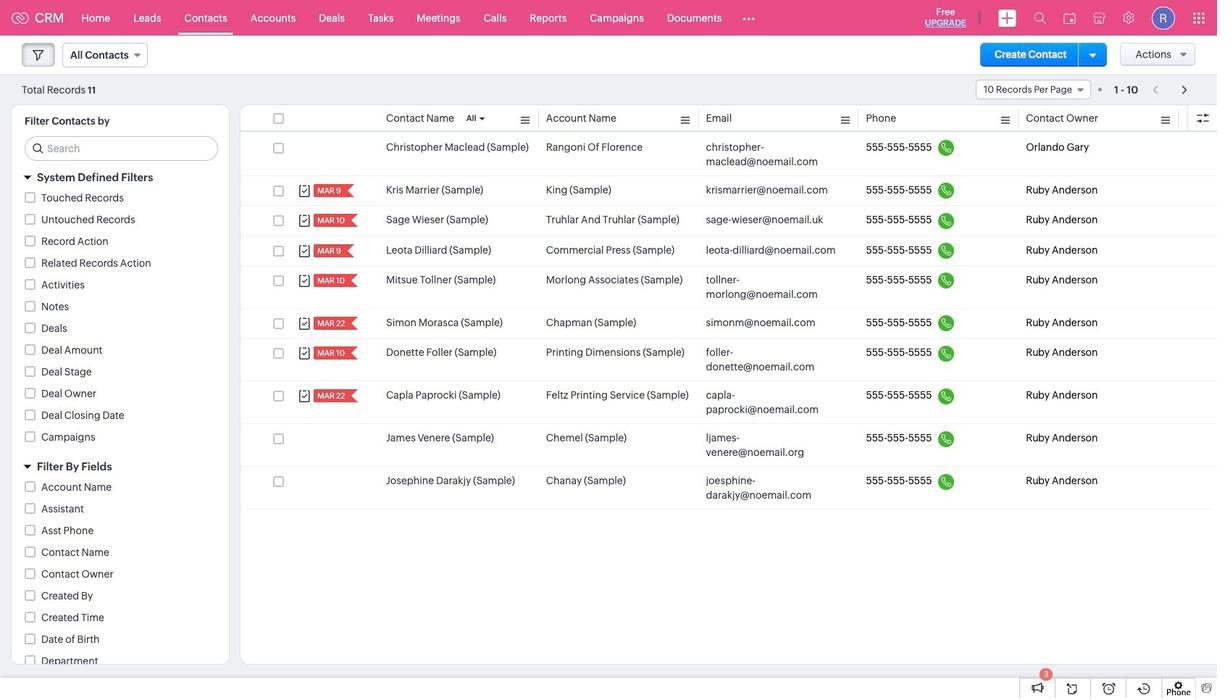 Task type: vqa. For each thing, say whether or not it's contained in the screenshot.
second Get Apporval from Manager LINK from the bottom of the "row group" containing Complete CRM Getting Started steps
no



Task type: locate. For each thing, give the bounding box(es) containing it.
Search text field
[[25, 137, 217, 160]]

create menu element
[[990, 0, 1026, 35]]

row group
[[241, 133, 1218, 510]]

Other Modules field
[[734, 6, 765, 29]]

calendar image
[[1064, 12, 1077, 24]]

create menu image
[[999, 9, 1017, 26]]

search image
[[1035, 12, 1047, 24]]

search element
[[1026, 0, 1056, 36]]

None field
[[62, 43, 148, 67], [976, 80, 1092, 99], [62, 43, 148, 67], [976, 80, 1092, 99]]

profile image
[[1153, 6, 1176, 29]]



Task type: describe. For each thing, give the bounding box(es) containing it.
profile element
[[1144, 0, 1185, 35]]

logo image
[[12, 12, 29, 24]]



